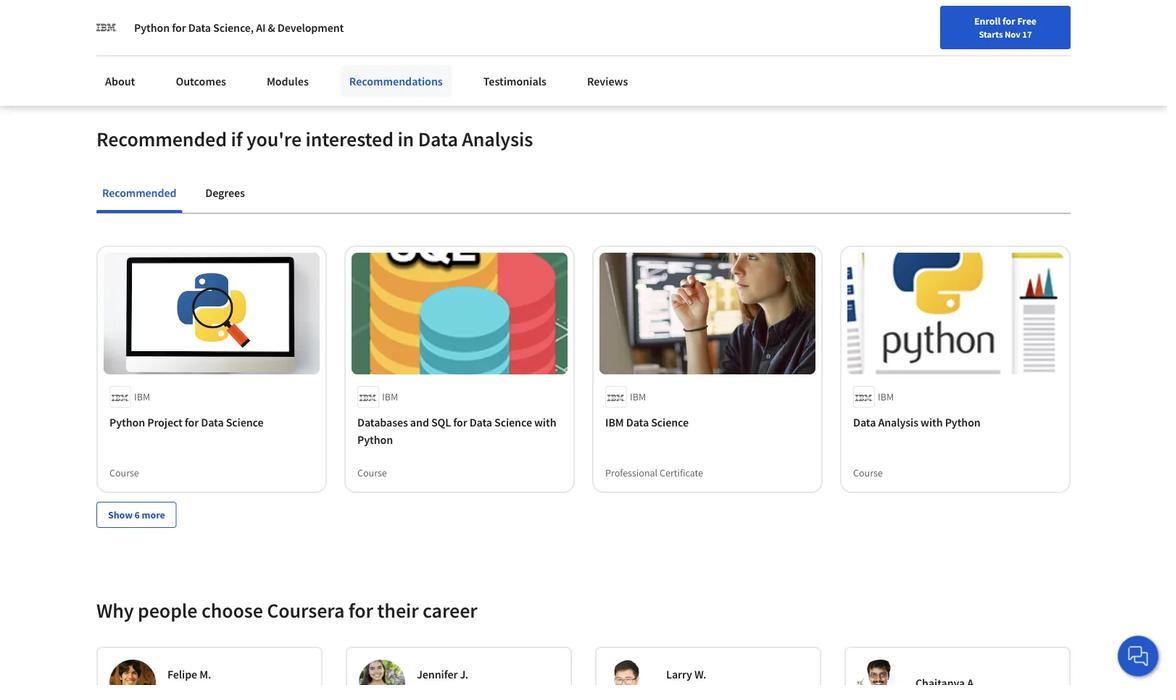 Task type: vqa. For each thing, say whether or not it's contained in the screenshot.
Android)
no



Task type: describe. For each thing, give the bounding box(es) containing it.
ai
[[256, 20, 266, 35]]

their
[[377, 598, 419, 624]]

reviews link
[[579, 65, 637, 97]]

3 science from the left
[[651, 415, 689, 430]]

recommended for recommended
[[102, 186, 176, 200]]

ibm for project
[[134, 391, 150, 404]]

degrees button
[[200, 176, 251, 210]]

collection element
[[88, 214, 1080, 552]]

w.
[[695, 668, 707, 682]]

you're
[[246, 127, 302, 152]]

reviews
[[587, 74, 628, 88]]

chat with us image
[[1127, 645, 1150, 669]]

for right project
[[185, 415, 199, 430]]

j.
[[460, 668, 468, 682]]

jennifer j.
[[417, 668, 468, 682]]

databases and sql for data science with python
[[357, 415, 556, 447]]

databases and sql for data science with python link
[[357, 414, 562, 449]]

free
[[1018, 15, 1037, 28]]

about
[[105, 74, 135, 88]]

felipe
[[167, 668, 197, 682]]

ibm for and
[[382, 391, 398, 404]]

17
[[1023, 28, 1032, 40]]

professional certificate
[[605, 467, 703, 480]]

starts
[[979, 28, 1003, 40]]

for left their
[[349, 598, 373, 624]]

more
[[142, 509, 165, 522]]

databases
[[357, 415, 408, 430]]

nov
[[1005, 28, 1021, 40]]

analysis inside data analysis with python link
[[878, 415, 919, 430]]

if
[[231, 127, 242, 152]]

data analysis with python link
[[853, 414, 1058, 431]]

outcomes link
[[167, 65, 235, 97]]

career
[[423, 598, 478, 624]]

ibm data science
[[605, 415, 689, 430]]

show
[[108, 509, 133, 522]]

science inside databases and sql for data science with python
[[495, 415, 532, 430]]

ibm up the professional
[[605, 415, 624, 430]]

jennifer
[[417, 668, 458, 682]]

testimonials link
[[475, 65, 555, 97]]

interested
[[306, 127, 394, 152]]

python inside data analysis with python link
[[945, 415, 981, 430]]

python for data science, ai & development
[[134, 20, 344, 35]]

show notifications image
[[972, 18, 989, 36]]

project
[[147, 415, 183, 430]]

recommendation tabs tab list
[[96, 176, 1071, 213]]

why
[[96, 598, 134, 624]]



Task type: locate. For each thing, give the bounding box(es) containing it.
m.
[[200, 668, 211, 682]]

certificate
[[660, 467, 703, 480]]

course for python project for data science
[[109, 467, 139, 480]]

choose
[[202, 598, 263, 624]]

ibm up project
[[134, 391, 150, 404]]

1 horizontal spatial with
[[921, 415, 943, 430]]

0 vertical spatial analysis
[[462, 127, 533, 152]]

sql
[[431, 415, 451, 430]]

science
[[226, 415, 264, 430], [495, 415, 532, 430], [651, 415, 689, 430]]

ibm up data analysis with python
[[878, 391, 894, 404]]

with inside databases and sql for data science with python
[[534, 415, 556, 430]]

2 science from the left
[[495, 415, 532, 430]]

professional
[[605, 467, 658, 480]]

course for databases and sql for data science with python
[[357, 467, 387, 480]]

why people choose coursera for their career
[[96, 598, 478, 624]]

ibm for analysis
[[878, 391, 894, 404]]

coursera image
[[17, 12, 109, 35]]

analysis
[[462, 127, 533, 152], [878, 415, 919, 430]]

degrees
[[205, 186, 245, 200]]

larry w.
[[666, 668, 707, 682]]

modules
[[267, 74, 309, 88]]

data inside databases and sql for data science with python
[[470, 415, 492, 430]]

enroll for free starts nov 17
[[975, 15, 1037, 40]]

1 vertical spatial analysis
[[878, 415, 919, 430]]

data
[[188, 20, 211, 35], [418, 127, 458, 152], [201, 415, 224, 430], [470, 415, 492, 430], [626, 415, 649, 430], [853, 415, 876, 430]]

testimonials
[[483, 74, 547, 88]]

1 course from the left
[[109, 467, 139, 480]]

0 horizontal spatial analysis
[[462, 127, 533, 152]]

ibm data science link
[[605, 414, 810, 431]]

people
[[138, 598, 198, 624]]

data analysis with python
[[853, 415, 981, 430]]

recommended button
[[96, 176, 182, 210]]

development
[[278, 20, 344, 35]]

for inside databases and sql for data science with python
[[453, 415, 467, 430]]

python
[[134, 20, 170, 35], [109, 415, 145, 430], [945, 415, 981, 430], [357, 433, 393, 447]]

1 horizontal spatial science
[[495, 415, 532, 430]]

for right sql
[[453, 415, 467, 430]]

python inside databases and sql for data science with python
[[357, 433, 393, 447]]

2 with from the left
[[921, 415, 943, 430]]

course
[[109, 467, 139, 480], [357, 467, 387, 480], [853, 467, 883, 480]]

show 6 more
[[108, 509, 165, 522]]

course up show
[[109, 467, 139, 480]]

recommended inside button
[[102, 186, 176, 200]]

1 vertical spatial recommended
[[102, 186, 176, 200]]

None search field
[[207, 9, 555, 38]]

1 horizontal spatial course
[[357, 467, 387, 480]]

course for data analysis with python
[[853, 467, 883, 480]]

for inside 'enroll for free starts nov 17'
[[1003, 15, 1016, 28]]

course down data analysis with python
[[853, 467, 883, 480]]

3 course from the left
[[853, 467, 883, 480]]

about link
[[96, 65, 144, 97]]

python project for data science
[[109, 415, 264, 430]]

larry
[[666, 668, 692, 682]]

with
[[534, 415, 556, 430], [921, 415, 943, 430]]

recommended
[[96, 127, 227, 152], [102, 186, 176, 200]]

2 horizontal spatial course
[[853, 467, 883, 480]]

course down the databases
[[357, 467, 387, 480]]

recommended for recommended if you're interested in data analysis
[[96, 127, 227, 152]]

modules link
[[258, 65, 317, 97]]

and
[[410, 415, 429, 430]]

ibm for data
[[630, 391, 646, 404]]

1 science from the left
[[226, 415, 264, 430]]

0 horizontal spatial with
[[534, 415, 556, 430]]

&
[[268, 20, 275, 35]]

python inside the 'python project for data science' link
[[109, 415, 145, 430]]

recommended if you're interested in data analysis
[[96, 127, 533, 152]]

python project for data science link
[[109, 414, 314, 431]]

2 course from the left
[[357, 467, 387, 480]]

1 horizontal spatial analysis
[[878, 415, 919, 430]]

outcomes
[[176, 74, 226, 88]]

enroll
[[975, 15, 1001, 28]]

1 with from the left
[[534, 415, 556, 430]]

recommendations
[[349, 74, 443, 88]]

for left science, on the top of page
[[172, 20, 186, 35]]

0 horizontal spatial course
[[109, 467, 139, 480]]

for up nov
[[1003, 15, 1016, 28]]

science,
[[213, 20, 254, 35]]

0 vertical spatial recommended
[[96, 127, 227, 152]]

in
[[398, 127, 414, 152]]

ibm image
[[96, 17, 117, 38]]

0 horizontal spatial science
[[226, 415, 264, 430]]

ibm up ibm data science
[[630, 391, 646, 404]]

coursera
[[267, 598, 345, 624]]

felipe m.
[[167, 668, 211, 682]]

for
[[1003, 15, 1016, 28], [172, 20, 186, 35], [185, 415, 199, 430], [453, 415, 467, 430], [349, 598, 373, 624]]

ibm
[[134, 391, 150, 404], [382, 391, 398, 404], [630, 391, 646, 404], [878, 391, 894, 404], [605, 415, 624, 430]]

6
[[135, 509, 140, 522]]

ibm up the databases
[[382, 391, 398, 404]]

2 horizontal spatial science
[[651, 415, 689, 430]]

show 6 more button
[[96, 502, 177, 528]]

recommendations link
[[341, 65, 452, 97]]



